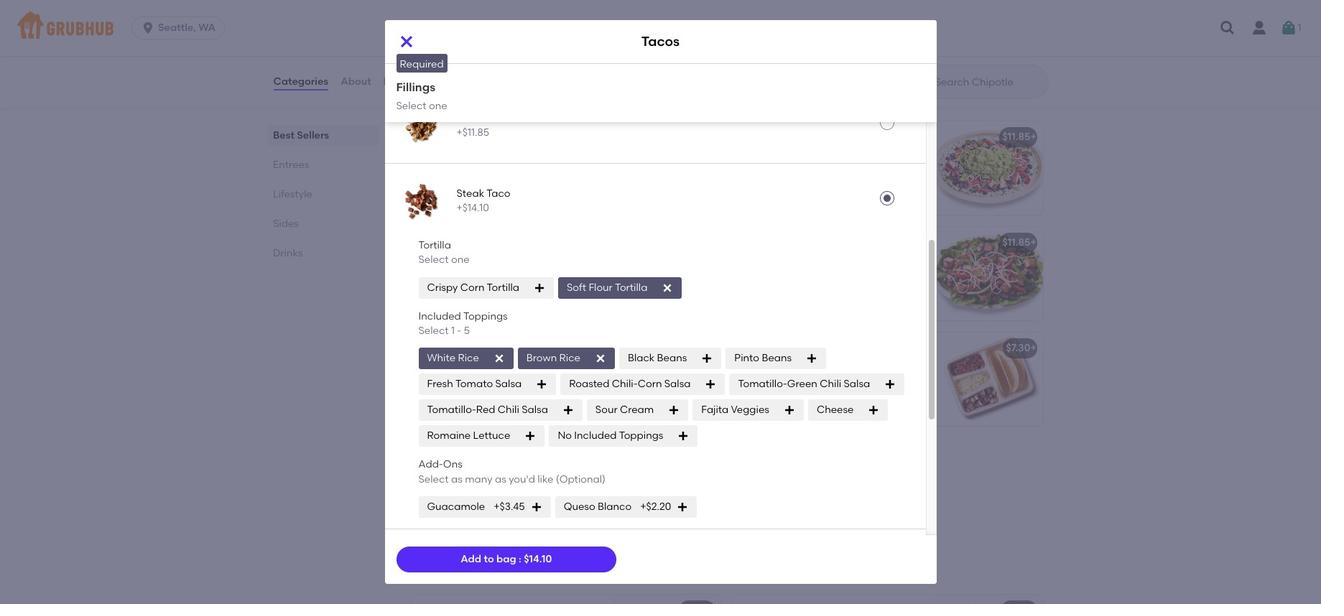 Task type: locate. For each thing, give the bounding box(es) containing it.
0 vertical spatial juice
[[803, 421, 826, 433]]

0 vertical spatial queso
[[463, 8, 494, 20]]

1 vertical spatial freshly
[[491, 366, 522, 378]]

meat, up three
[[467, 272, 496, 284]]

seller up the rice,
[[771, 117, 794, 127]]

blanco inside button
[[497, 8, 531, 20]]

with inside your choice of meat, guacamole or queso, and two toppings to go with a pair of crispy corn or soft flour tortillas.includes fruit or kid's chips and organic juice or milk.
[[892, 377, 912, 390]]

svg image down crispy
[[784, 405, 796, 416]]

0 horizontal spatial beans
[[657, 352, 687, 365]]

five
[[419, 395, 436, 407]]

milk. down guacamole
[[841, 421, 864, 433]]

quesadilla down +$14.10
[[419, 237, 473, 249]]

1 horizontal spatial cheese
[[817, 404, 854, 416]]

best for your choice of freshly grilled meat, sofritas, or guacamole, and up to five toppings served in a soft or hard-shell tortilla.
[[428, 328, 447, 338]]

burrito
[[419, 131, 453, 143]]

entrees down required
[[408, 88, 464, 106]]

cheese inside cheese in a flour tortilla with your choice of meat, sofritas or fajita veggies and three included sides.
[[419, 257, 457, 269]]

of up two
[[801, 363, 810, 375]]

crispy
[[775, 392, 804, 404]]

rice
[[458, 352, 479, 365], [560, 352, 581, 365]]

juice
[[803, 421, 826, 433], [460, 498, 483, 510]]

grilled inside your choice of freshly grilled meat or sofritas served in a delicious bowl with rice, beans, or fajita veggies, and topped with guac, salsa, queso blanco, sour cream or cheese.
[[847, 154, 877, 167]]

1 horizontal spatial grilled
[[847, 154, 877, 167]]

0 vertical spatial cheese
[[419, 257, 457, 269]]

soft flour tortilla
[[567, 281, 648, 294]]

your up blanco,
[[742, 154, 763, 167]]

1 horizontal spatial in
[[519, 395, 528, 407]]

drinks
[[273, 247, 303, 260]]

own
[[819, 342, 842, 355]]

cheese for cheese
[[817, 404, 854, 416]]

svg image left the up
[[536, 379, 548, 391]]

build
[[768, 342, 793, 355]]

svg image for roasted chili-corn salsa
[[706, 379, 717, 391]]

blanco right &
[[497, 8, 531, 20]]

bag
[[497, 553, 517, 566]]

svg image for romaine lettuce
[[525, 431, 537, 442]]

choice
[[765, 154, 798, 167], [419, 272, 452, 284], [765, 363, 798, 375], [443, 366, 476, 378]]

1 horizontal spatial to
[[571, 380, 581, 392]]

0 horizontal spatial one
[[429, 100, 448, 112]]

entrees
[[408, 88, 464, 106], [273, 159, 309, 171]]

1 horizontal spatial 1
[[1299, 21, 1302, 34]]

flour
[[479, 257, 503, 269], [589, 281, 613, 294]]

0 horizontal spatial soft
[[539, 395, 558, 407]]

svg image for white rice
[[494, 353, 505, 365]]

0 horizontal spatial cheese
[[419, 257, 457, 269]]

and up blanco,
[[742, 198, 761, 210]]

+ for "burrito" image
[[709, 131, 715, 143]]

2 rice from the left
[[560, 352, 581, 365]]

milk. down you'd
[[497, 498, 520, 510]]

0 horizontal spatial kid's
[[419, 448, 443, 460]]

go
[[876, 377, 889, 390]]

taco
[[499, 112, 523, 124], [487, 187, 511, 200]]

corn down black beans
[[638, 378, 662, 390]]

or right corn
[[831, 392, 841, 404]]

freshly inside your choice of freshly grilled meat or sofritas served in a delicious bowl with rice, beans, or fajita veggies, and topped with guac, salsa, queso blanco, sour cream or cheese.
[[813, 154, 844, 167]]

choice inside your choice of freshly grilled meat, sofritas, or guacamole, and up to five toppings served in a soft or hard-shell tortilla.
[[443, 366, 476, 378]]

to left bag at the left bottom of the page
[[484, 553, 494, 566]]

tortilla up crispy
[[419, 239, 451, 252]]

soft left flour
[[844, 392, 862, 404]]

sofritas up the rice,
[[742, 169, 777, 181]]

of up fresh tomato salsa
[[479, 366, 488, 378]]

0 horizontal spatial flour
[[479, 257, 503, 269]]

with up cream
[[802, 198, 822, 210]]

1 horizontal spatial rice
[[560, 352, 581, 365]]

cheese down tomatillo-green chili salsa
[[817, 404, 854, 416]]

1 horizontal spatial one
[[451, 254, 470, 266]]

steak
[[457, 187, 485, 200]]

1 horizontal spatial kid's
[[859, 407, 880, 419]]

1 horizontal spatial best seller
[[750, 117, 794, 127]]

meat
[[879, 154, 905, 167]]

0 vertical spatial chili
[[820, 378, 842, 390]]

toppings inside included toppings select 1 - 5
[[464, 310, 508, 323]]

0 vertical spatial taco
[[499, 112, 523, 124]]

or up included
[[536, 272, 546, 284]]

to inside your choice of freshly grilled meat, sofritas, or guacamole, and up to five toppings served in a soft or hard-shell tortilla.
[[571, 380, 581, 392]]

freshly for and
[[491, 366, 522, 378]]

taco right chicken
[[499, 112, 523, 124]]

0 vertical spatial served
[[780, 169, 812, 181]]

queso right &
[[463, 8, 494, 20]]

0 horizontal spatial sofritas
[[498, 272, 534, 284]]

tortilla up included toppings select 1 - 5
[[487, 281, 520, 294]]

main navigation navigation
[[0, 0, 1322, 56]]

your up "queso,"
[[742, 363, 763, 375]]

or right guacamole
[[902, 363, 912, 375]]

freshly inside your choice of freshly grilled meat, sofritas, or guacamole, and up to five toppings served in a soft or hard-shell tortilla.
[[491, 366, 522, 378]]

tomatillo- up romaine
[[427, 404, 477, 416]]

about button
[[340, 56, 372, 108]]

seattle,
[[158, 22, 196, 34]]

+
[[709, 131, 715, 143], [1031, 131, 1037, 143], [1031, 237, 1037, 249], [1031, 342, 1037, 355]]

+$15.75 button
[[385, 13, 926, 88]]

0 horizontal spatial included
[[419, 310, 461, 323]]

fresh tomato salsa
[[427, 378, 522, 390]]

lifestyle
[[273, 188, 312, 201], [408, 562, 472, 580]]

&
[[453, 8, 460, 20]]

a inside your choice of freshly grilled meat or sofritas served in a delicious bowl with rice, beans, or fajita veggies, and topped with guac, salsa, queso blanco, sour cream or cheese.
[[825, 169, 832, 181]]

2 vertical spatial tacos
[[419, 345, 448, 358]]

svg image down the up
[[563, 405, 574, 416]]

of right pair
[[763, 392, 773, 404]]

best for your choice of freshly grilled meat or sofritas served in a delicious bowl with rice, beans, or fajita veggies, and topped with guac, salsa, queso blanco, sour cream or cheese.
[[750, 117, 769, 127]]

kid's up with
[[419, 448, 443, 460]]

tacos
[[808, 8, 837, 20], [642, 33, 680, 50], [419, 345, 448, 358]]

queso
[[885, 198, 915, 210]]

seller
[[771, 117, 794, 127], [449, 328, 472, 338]]

1 vertical spatial kid's
[[419, 448, 443, 460]]

svg image inside seattle, wa button
[[141, 21, 155, 35]]

1 horizontal spatial organic
[[763, 421, 801, 433]]

toppings up 5
[[464, 310, 508, 323]]

tomatillo-
[[739, 378, 788, 390], [427, 404, 477, 416]]

and down veggies
[[742, 421, 761, 433]]

kid's for kid's quesadilla
[[419, 448, 443, 460]]

0 vertical spatial chips
[[883, 407, 909, 419]]

toppings down cream
[[619, 430, 664, 442]]

toppings inside your choice of meat, guacamole or queso, and two toppings to go with a pair of crispy corn or soft flour tortillas.includes fruit or kid's chips and organic juice or milk.
[[818, 377, 862, 390]]

0 horizontal spatial blanco
[[497, 8, 531, 20]]

your
[[563, 257, 584, 269]]

0 vertical spatial toppings
[[464, 310, 508, 323]]

tortilla inside tortilla select one
[[419, 239, 451, 252]]

your for your choice of freshly grilled meat, sofritas, or guacamole, and up to five toppings served in a soft or hard-shell tortilla.
[[419, 366, 441, 378]]

+ for salad image
[[1031, 237, 1037, 249]]

choice inside your choice of meat, guacamole or queso, and two toppings to go with a pair of crispy corn or soft flour tortillas.includes fruit or kid's chips and organic juice or milk.
[[765, 363, 798, 375]]

svg image inside 1 button
[[1281, 19, 1299, 37]]

sofritas inside your choice of freshly grilled meat or sofritas served in a delicious bowl with rice, beans, or fajita veggies, and topped with guac, salsa, queso blanco, sour cream or cheese.
[[742, 169, 777, 181]]

your left "own"
[[795, 342, 817, 355]]

svg image for no included toppings
[[678, 431, 690, 442]]

chips
[[883, 407, 909, 419], [521, 483, 547, 495]]

seller up white rice
[[449, 328, 472, 338]]

1 vertical spatial one
[[451, 254, 470, 266]]

rice up tomato
[[458, 352, 479, 365]]

1 horizontal spatial entrees
[[408, 88, 464, 106]]

1 vertical spatial in
[[459, 257, 468, 269]]

0 horizontal spatial meat,
[[467, 272, 496, 284]]

guacamole
[[427, 501, 485, 513]]

0 vertical spatial blanco
[[497, 8, 531, 20]]

svg image for fajita veggies
[[784, 405, 796, 416]]

or
[[908, 154, 918, 167], [823, 183, 833, 196], [838, 213, 848, 225], [536, 272, 546, 284], [902, 363, 912, 375], [460, 380, 470, 392], [831, 392, 841, 404], [560, 395, 570, 407], [846, 407, 856, 419], [829, 421, 839, 433], [484, 483, 494, 495], [485, 498, 495, 510]]

lifestyle down guacamole at the left bottom of the page
[[408, 562, 472, 580]]

2 horizontal spatial meat,
[[813, 363, 841, 375]]

salsa for tomatillo-red chili salsa
[[522, 404, 548, 416]]

chips down flour
[[883, 407, 909, 419]]

juice down many
[[460, 498, 483, 510]]

0 horizontal spatial to
[[484, 553, 494, 566]]

kid's down flour
[[859, 407, 880, 419]]

1 horizontal spatial queso
[[564, 501, 596, 513]]

no
[[558, 430, 572, 442]]

choice for your choice of meat, guacamole or queso, and two toppings to go with a pair of crispy corn or soft flour tortillas.includes fruit or kid's chips and organic juice or milk.
[[765, 363, 798, 375]]

0 horizontal spatial tomatillo-
[[427, 404, 477, 416]]

chili for red
[[498, 404, 520, 416]]

chili-
[[612, 378, 638, 390]]

kid's left build
[[742, 342, 765, 355]]

juice inside 'with a side of rice and beans. includes fruit or kid's chips and organic juice or milk.'
[[460, 498, 483, 510]]

salsa for tomatillo-green chili salsa
[[844, 378, 871, 390]]

fajita up the sides.
[[548, 272, 574, 284]]

1 horizontal spatial chips
[[883, 407, 909, 419]]

1 horizontal spatial milk.
[[841, 421, 864, 433]]

to
[[864, 377, 874, 390], [571, 380, 581, 392], [484, 553, 494, 566]]

0 horizontal spatial organic
[[419, 498, 457, 510]]

choice down build
[[765, 363, 798, 375]]

freshly up guacamole,
[[491, 366, 522, 378]]

1 horizontal spatial toppings
[[818, 377, 862, 390]]

included down sour
[[575, 430, 617, 442]]

in inside cheese in a flour tortilla with your choice of meat, sofritas or fajita veggies and three included sides.
[[459, 257, 468, 269]]

kid's build your own image
[[936, 333, 1043, 427]]

crispy
[[427, 281, 458, 294]]

1 horizontal spatial fruit
[[825, 407, 844, 419]]

+$2.20
[[641, 501, 672, 513]]

to right the up
[[571, 380, 581, 392]]

1 horizontal spatial best
[[428, 328, 447, 338]]

0 horizontal spatial tacos
[[419, 345, 448, 358]]

and
[[742, 198, 761, 210], [459, 286, 479, 298], [776, 377, 796, 390], [534, 380, 553, 392], [742, 421, 761, 433], [508, 468, 528, 481], [549, 483, 568, 495]]

blanco
[[497, 8, 531, 20], [598, 501, 632, 513]]

tortilla inside cheese in a flour tortilla with your choice of meat, sofritas or fajita veggies and three included sides.
[[505, 257, 538, 269]]

2 horizontal spatial best
[[750, 117, 769, 127]]

a inside 'with a side of rice and beans. includes fruit or kid's chips and organic juice or milk.'
[[444, 468, 451, 481]]

many
[[465, 473, 493, 486]]

1 beans from the left
[[657, 352, 687, 365]]

best up the rice,
[[750, 117, 769, 127]]

0 vertical spatial best seller
[[750, 117, 794, 127]]

rice for white rice
[[458, 352, 479, 365]]

one
[[429, 100, 448, 112], [451, 254, 470, 266]]

taco for steak taco +$14.10
[[487, 187, 511, 200]]

select inside fillings select one
[[396, 100, 427, 112]]

seattle, wa button
[[132, 17, 231, 40]]

0 vertical spatial included
[[419, 310, 461, 323]]

1 vertical spatial best
[[273, 129, 294, 142]]

0 vertical spatial 1
[[1299, 21, 1302, 34]]

queso blanco
[[564, 501, 632, 513]]

of up 'veggies'
[[455, 272, 464, 284]]

toppings
[[818, 377, 862, 390], [439, 395, 482, 407]]

1 vertical spatial chips
[[521, 483, 547, 495]]

of inside your choice of freshly grilled meat, sofritas, or guacamole, and up to five toppings served in a soft or hard-shell tortilla.
[[479, 366, 488, 378]]

sofritas up included
[[498, 272, 534, 284]]

milk. inside 'with a side of rice and beans. includes fruit or kid's chips and organic juice or milk.'
[[497, 498, 520, 510]]

chicken
[[457, 112, 497, 124]]

one inside tortilla select one
[[451, 254, 470, 266]]

your inside your choice of freshly grilled meat or sofritas served in a delicious bowl with rice, beans, or fajita veggies, and topped with guac, salsa, queso blanco, sour cream or cheese.
[[742, 154, 763, 167]]

your inside your choice of meat, guacamole or queso, and two toppings to go with a pair of crispy corn or soft flour tortillas.includes fruit or kid's chips and organic juice or milk.
[[742, 363, 763, 375]]

best
[[750, 117, 769, 127], [273, 129, 294, 142], [428, 328, 447, 338]]

0 horizontal spatial toppings
[[464, 310, 508, 323]]

organic inside your choice of meat, guacamole or queso, and two toppings to go with a pair of crispy corn or soft flour tortillas.includes fruit or kid's chips and organic juice or milk.
[[763, 421, 801, 433]]

organic down includes
[[419, 498, 457, 510]]

tortilla.
[[471, 409, 505, 422]]

salsa for roasted chili-corn salsa
[[665, 378, 691, 390]]

lifestyle up sides
[[273, 188, 312, 201]]

0 vertical spatial milk.
[[841, 421, 864, 433]]

of inside your choice of freshly grilled meat or sofritas served in a delicious bowl with rice, beans, or fajita veggies, and topped with guac, salsa, queso blanco, sour cream or cheese.
[[801, 154, 810, 167]]

0 vertical spatial lifestyle
[[273, 188, 312, 201]]

chips down the beans. on the left
[[521, 483, 547, 495]]

0 vertical spatial kid's
[[859, 407, 880, 419]]

0 vertical spatial flour
[[479, 257, 503, 269]]

salsa
[[496, 378, 522, 390], [665, 378, 691, 390], [844, 378, 871, 390], [522, 404, 548, 416]]

burrito image
[[614, 122, 721, 215]]

one inside fillings select one
[[429, 100, 448, 112]]

0 horizontal spatial served
[[484, 395, 517, 407]]

1 horizontal spatial as
[[495, 473, 507, 486]]

1 vertical spatial kid's
[[497, 483, 518, 495]]

taco inside 'steak taco +$14.10'
[[487, 187, 511, 200]]

in inside your choice of freshly grilled meat or sofritas served in a delicious bowl with rice, beans, or fajita veggies, and topped with guac, salsa, queso blanco, sour cream or cheese.
[[814, 169, 823, 181]]

and up crispy
[[776, 377, 796, 390]]

best left sellers
[[273, 129, 294, 142]]

of left rice
[[476, 468, 485, 481]]

one for tortilla
[[451, 254, 470, 266]]

best sellers
[[273, 129, 329, 142]]

0 horizontal spatial chili
[[498, 404, 520, 416]]

0 horizontal spatial chips
[[521, 483, 547, 495]]

choice up 'veggies'
[[419, 272, 452, 284]]

fajita inside cheese in a flour tortilla with your choice of meat, sofritas or fajita veggies and three included sides.
[[548, 272, 574, 284]]

+$11.85
[[457, 127, 490, 139]]

as
[[451, 473, 463, 486], [495, 473, 507, 486]]

1 horizontal spatial included
[[575, 430, 617, 442]]

chips
[[422, 8, 450, 20]]

soft
[[844, 392, 862, 404], [539, 395, 558, 407]]

1 inside included toppings select 1 - 5
[[451, 325, 455, 337]]

beans right "black"
[[657, 352, 687, 365]]

rice
[[488, 468, 506, 481]]

0 vertical spatial sofritas
[[742, 169, 777, 181]]

in down guacamole,
[[519, 395, 528, 407]]

1 horizontal spatial served
[[780, 169, 812, 181]]

organic inside 'with a side of rice and beans. includes fruit or kid's chips and organic juice or milk.'
[[419, 498, 457, 510]]

0 vertical spatial kid's
[[742, 342, 765, 355]]

best seller for your choice of freshly grilled meat or sofritas served in a delicious bowl with rice, beans, or fajita veggies, and topped with guac, salsa, queso blanco, sour cream or cheese.
[[750, 117, 794, 127]]

meat,
[[467, 272, 496, 284], [813, 363, 841, 375], [557, 366, 586, 378]]

2 beans from the left
[[762, 352, 792, 365]]

best seller
[[750, 117, 794, 127], [428, 328, 472, 338]]

1 vertical spatial 1
[[451, 325, 455, 337]]

of inside 'with a side of rice and beans. includes fruit or kid's chips and organic juice or milk.'
[[476, 468, 485, 481]]

entrees down best sellers
[[273, 159, 309, 171]]

1 vertical spatial tomatillo-
[[427, 404, 477, 416]]

juice down corn
[[803, 421, 826, 433]]

select up crispy
[[419, 254, 449, 266]]

(optional)
[[556, 473, 606, 486]]

svg image for black beans
[[702, 353, 713, 365]]

toppings up corn
[[818, 377, 862, 390]]

svg image down tacos image
[[678, 431, 690, 442]]

as left you'd
[[495, 473, 507, 486]]

milk.
[[841, 421, 864, 433], [497, 498, 520, 510]]

1 horizontal spatial fajita
[[835, 183, 860, 196]]

your for your choice of freshly grilled meat or sofritas served in a delicious bowl with rice, beans, or fajita veggies, and topped with guac, salsa, queso blanco, sour cream or cheese.
[[742, 154, 763, 167]]

1 horizontal spatial chili
[[820, 378, 842, 390]]

your inside your choice of freshly grilled meat, sofritas, or guacamole, and up to five toppings served in a soft or hard-shell tortilla.
[[419, 366, 441, 378]]

grilled inside your choice of freshly grilled meat, sofritas, or guacamole, and up to five toppings served in a soft or hard-shell tortilla.
[[525, 366, 555, 378]]

svg image left 1 button on the top of the page
[[1220, 19, 1237, 37]]

included down 'veggies'
[[419, 310, 461, 323]]

1 vertical spatial best seller
[[428, 328, 472, 338]]

a left the delicious
[[825, 169, 832, 181]]

a right go
[[915, 377, 921, 390]]

1 vertical spatial sofritas
[[498, 272, 534, 284]]

select down the add-
[[419, 473, 449, 486]]

select down the fillings
[[396, 100, 427, 112]]

freshly up the delicious
[[813, 154, 844, 167]]

tortilla select one
[[419, 239, 470, 266]]

seattle, wa
[[158, 22, 216, 34]]

0 horizontal spatial freshly
[[491, 366, 522, 378]]

0 horizontal spatial milk.
[[497, 498, 520, 510]]

one down the fillings
[[429, 100, 448, 112]]

1 rice from the left
[[458, 352, 479, 365]]

choice inside your choice of freshly grilled meat or sofritas served in a delicious bowl with rice, beans, or fajita veggies, and topped with guac, salsa, queso blanco, sour cream or cheese.
[[765, 154, 798, 167]]

kid's
[[859, 407, 880, 419], [497, 483, 518, 495]]

best seller for your choice of freshly grilled meat, sofritas, or guacamole, and up to five toppings served in a soft or hard-shell tortilla.
[[428, 328, 472, 338]]

of
[[801, 154, 810, 167], [455, 272, 464, 284], [801, 363, 810, 375], [479, 366, 488, 378], [763, 392, 773, 404], [476, 468, 485, 481]]

queso inside chips & queso blanco button
[[463, 8, 494, 20]]

reviews
[[384, 75, 424, 88]]

2 vertical spatial in
[[519, 395, 528, 407]]

1 vertical spatial cheese
[[817, 404, 854, 416]]

2 horizontal spatial tacos
[[808, 8, 837, 20]]

in up crispy corn tortilla
[[459, 257, 468, 269]]

svg image
[[1281, 19, 1299, 37], [398, 33, 415, 50], [534, 282, 546, 294], [662, 282, 674, 294], [494, 353, 505, 365], [702, 353, 713, 365], [706, 379, 717, 391], [885, 379, 897, 391], [869, 405, 880, 416], [531, 502, 543, 513]]

svg image left seattle,
[[141, 21, 155, 35]]

beans right pinto
[[762, 352, 792, 365]]

select inside add-ons select as many as you'd like (optional)
[[419, 473, 449, 486]]

best seller up the rice,
[[750, 117, 794, 127]]

or inside cheese in a flour tortilla with your choice of meat, sofritas or fajita veggies and three included sides.
[[536, 272, 546, 284]]

served down guacamole,
[[484, 395, 517, 407]]

pair
[[742, 392, 761, 404]]

chicken taco image
[[399, 103, 445, 149]]

one up crispy corn tortilla
[[451, 254, 470, 266]]

grilled up the delicious
[[847, 154, 877, 167]]

0 horizontal spatial juice
[[460, 498, 483, 510]]

quesadilla image
[[614, 227, 721, 321]]

0 horizontal spatial best seller
[[428, 328, 472, 338]]

categories button
[[273, 56, 329, 108]]

0 vertical spatial fajita
[[835, 183, 860, 196]]

your choice of freshly grilled meat, sofritas, or guacamole, and up to five toppings served in a soft or hard-shell tortilla.
[[419, 366, 586, 422]]

and inside your choice of freshly grilled meat or sofritas served in a delicious bowl with rice, beans, or fajita veggies, and topped with guac, salsa, queso blanco, sour cream or cheese.
[[742, 198, 761, 210]]

0 vertical spatial toppings
[[818, 377, 862, 390]]

1 horizontal spatial sofritas
[[742, 169, 777, 181]]

1 vertical spatial blanco
[[598, 501, 632, 513]]

svg image for soft flour tortilla
[[662, 282, 674, 294]]

1 horizontal spatial beans
[[762, 352, 792, 365]]

1 horizontal spatial freshly
[[813, 154, 844, 167]]

included
[[419, 310, 461, 323], [575, 430, 617, 442]]

0 horizontal spatial lifestyle
[[273, 188, 312, 201]]

fajita
[[835, 183, 860, 196], [548, 272, 574, 284]]

a down guacamole,
[[530, 395, 537, 407]]

blanco left the '+$2.20'
[[598, 501, 632, 513]]

1 vertical spatial organic
[[419, 498, 457, 510]]

with right go
[[892, 377, 912, 390]]

choice up the rice,
[[765, 154, 798, 167]]

cheese up crispy
[[419, 257, 457, 269]]

veggies,
[[863, 183, 903, 196]]

svg image
[[1220, 19, 1237, 37], [141, 21, 155, 35], [595, 353, 607, 365], [807, 353, 818, 365], [536, 379, 548, 391], [563, 405, 574, 416], [669, 405, 680, 416], [784, 405, 796, 416], [525, 431, 537, 442], [678, 431, 690, 442], [677, 502, 689, 513]]

cheese for cheese in a flour tortilla with your choice of meat, sofritas or fajita veggies and three included sides.
[[419, 257, 457, 269]]

flour right soft
[[589, 281, 613, 294]]

0 vertical spatial quesadilla
[[419, 237, 473, 249]]

and left three
[[459, 286, 479, 298]]

0 vertical spatial one
[[429, 100, 448, 112]]

svg image for pinto beans
[[807, 353, 818, 365]]

2 horizontal spatial to
[[864, 377, 874, 390]]

chili up corn
[[820, 378, 842, 390]]

white
[[427, 352, 456, 365]]

0 vertical spatial in
[[814, 169, 823, 181]]

taco inside chicken taco +$11.85
[[499, 112, 523, 124]]



Task type: vqa. For each thing, say whether or not it's contained in the screenshot.
2nd Rice from left
yes



Task type: describe. For each thing, give the bounding box(es) containing it.
tacos button
[[797, 0, 1043, 55]]

1 vertical spatial entrees
[[273, 159, 309, 171]]

+ for kid's build your own image
[[1031, 342, 1037, 355]]

a inside your choice of meat, guacamole or queso, and two toppings to go with a pair of crispy corn or soft flour tortillas.includes fruit or kid's chips and organic juice or milk.
[[915, 377, 921, 390]]

chips & queso blanco
[[422, 8, 531, 20]]

tacos image
[[614, 333, 721, 427]]

fresh
[[427, 378, 453, 390]]

sofritas inside cheese in a flour tortilla with your choice of meat, sofritas or fajita veggies and three included sides.
[[498, 272, 534, 284]]

seller for or
[[449, 328, 472, 338]]

with a side of rice and beans. includes fruit or kid's chips and organic juice or milk.
[[419, 468, 568, 510]]

$7.30 +
[[1007, 342, 1037, 355]]

$11.85 + for salad image
[[1003, 237, 1037, 249]]

salad image
[[936, 227, 1043, 321]]

kid's build your own
[[742, 342, 842, 355]]

select inside tortilla select one
[[419, 254, 449, 266]]

crispy corn tortilla
[[427, 281, 520, 294]]

1 horizontal spatial flour
[[589, 281, 613, 294]]

your for your choice of meat, guacamole or queso, and two toppings to go with a pair of crispy corn or soft flour tortillas.includes fruit or kid's chips and organic juice or milk.
[[742, 363, 763, 375]]

$11.85 for "burrito" image
[[681, 131, 709, 143]]

cream
[[804, 213, 836, 225]]

Search Chipotle search field
[[934, 75, 1044, 89]]

-
[[457, 325, 462, 337]]

cheese in a flour tortilla with your choice of meat, sofritas or fajita veggies and three included sides.
[[419, 257, 584, 298]]

lettuce
[[473, 430, 511, 442]]

chips & queso blanco button
[[411, 0, 786, 55]]

1 inside 1 button
[[1299, 21, 1302, 34]]

0 vertical spatial entrees
[[408, 88, 464, 106]]

blanco,
[[742, 213, 778, 225]]

meat, inside cheese in a flour tortilla with your choice of meat, sofritas or fajita veggies and three included sides.
[[467, 272, 496, 284]]

white rice
[[427, 352, 479, 365]]

two
[[798, 377, 816, 390]]

$11.85 for salad image
[[1003, 237, 1031, 249]]

with inside cheese in a flour tortilla with your choice of meat, sofritas or fajita veggies and three included sides.
[[540, 257, 561, 269]]

chips inside 'with a side of rice and beans. includes fruit or kid's chips and organic juice or milk.'
[[521, 483, 547, 495]]

ons
[[443, 459, 463, 471]]

rice for brown rice
[[560, 352, 581, 365]]

up
[[556, 380, 568, 392]]

tomatillo-red chili salsa
[[427, 404, 548, 416]]

served inside your choice of freshly grilled meat or sofritas served in a delicious bowl with rice, beans, or fajita veggies, and topped with guac, salsa, queso blanco, sour cream or cheese.
[[780, 169, 812, 181]]

or down guacamole
[[846, 407, 856, 419]]

romaine
[[427, 430, 471, 442]]

1 vertical spatial queso
[[564, 501, 596, 513]]

served inside your choice of freshly grilled meat, sofritas, or guacamole, and up to five toppings served in a soft or hard-shell tortilla.
[[484, 395, 517, 407]]

delicious
[[834, 169, 878, 181]]

one for fillings
[[429, 100, 448, 112]]

three
[[481, 286, 507, 298]]

and inside cheese in a flour tortilla with your choice of meat, sofritas or fajita veggies and three included sides.
[[459, 286, 479, 298]]

milk. inside your choice of meat, guacamole or queso, and two toppings to go with a pair of crispy corn or soft flour tortillas.includes fruit or kid's chips and organic juice or milk.
[[841, 421, 864, 433]]

bowl
[[880, 169, 903, 181]]

$14.10
[[524, 553, 552, 566]]

rice,
[[764, 183, 785, 196]]

cream
[[620, 404, 654, 416]]

and right rice
[[508, 468, 528, 481]]

1 horizontal spatial tacos
[[642, 33, 680, 50]]

1 button
[[1281, 15, 1302, 41]]

or right fresh
[[460, 380, 470, 392]]

black beans
[[628, 352, 687, 365]]

your choice of meat, guacamole or queso, and two toppings to go with a pair of crispy corn or soft flour tortillas.includes fruit or kid's chips and organic juice or milk.
[[742, 363, 921, 433]]

meat, inside your choice of meat, guacamole or queso, and two toppings to go with a pair of crispy corn or soft flour tortillas.includes fruit or kid's chips and organic juice or milk.
[[813, 363, 841, 375]]

included
[[509, 286, 552, 298]]

wa
[[199, 22, 216, 34]]

brown rice
[[527, 352, 581, 365]]

5
[[464, 325, 470, 337]]

or down guac,
[[838, 213, 848, 225]]

taco for chicken taco +$11.85
[[499, 112, 523, 124]]

soft inside your choice of freshly grilled meat, sofritas, or guacamole, and up to five toppings served in a soft or hard-shell tortilla.
[[539, 395, 558, 407]]

chicken taco +$11.85
[[457, 112, 523, 139]]

roasted chili-corn salsa
[[569, 378, 691, 390]]

juice inside your choice of meat, guacamole or queso, and two toppings to go with a pair of crispy corn or soft flour tortillas.includes fruit or kid's chips and organic juice or milk.
[[803, 421, 826, 433]]

svg image for sour cream
[[669, 405, 680, 416]]

tacos inside button
[[808, 8, 837, 20]]

1 vertical spatial included
[[575, 430, 617, 442]]

salsa up tomatillo-red chili salsa
[[496, 378, 522, 390]]

green
[[788, 378, 818, 390]]

sellers
[[297, 129, 329, 142]]

veggies
[[731, 404, 770, 416]]

included toppings select 1 - 5
[[419, 310, 508, 337]]

topped
[[763, 198, 799, 210]]

beans for pinto beans
[[762, 352, 792, 365]]

chips inside your choice of meat, guacamole or queso, and two toppings to go with a pair of crispy corn or soft flour tortillas.includes fruit or kid's chips and organic juice or milk.
[[883, 407, 909, 419]]

1 as from the left
[[451, 473, 463, 486]]

tortillas.includes
[[742, 407, 822, 419]]

or right the meat
[[908, 154, 918, 167]]

queso,
[[742, 377, 774, 390]]

a inside your choice of freshly grilled meat, sofritas, or guacamole, and up to five toppings served in a soft or hard-shell tortilla.
[[530, 395, 537, 407]]

1 vertical spatial toppings
[[619, 430, 664, 442]]

sides.
[[554, 286, 581, 298]]

with left the rice,
[[742, 183, 762, 196]]

romaine lettuce
[[427, 430, 511, 442]]

guacamole
[[844, 363, 900, 375]]

1 vertical spatial quesadilla
[[446, 448, 499, 460]]

or down tomatillo-green chili salsa
[[829, 421, 839, 433]]

red
[[477, 404, 496, 416]]

wholesome bowl image
[[936, 595, 1043, 605]]

sour cream
[[596, 404, 654, 416]]

guac,
[[824, 198, 852, 210]]

kid's for kid's build your own
[[742, 342, 765, 355]]

kid's quesadilla
[[419, 448, 499, 460]]

in inside your choice of freshly grilled meat, sofritas, or guacamole, and up to five toppings served in a soft or hard-shell tortilla.
[[519, 395, 528, 407]]

flour inside cheese in a flour tortilla with your choice of meat, sofritas or fajita veggies and three included sides.
[[479, 257, 503, 269]]

choice inside cheese in a flour tortilla with your choice of meat, sofritas or fajita veggies and three included sides.
[[419, 272, 452, 284]]

pinto
[[735, 352, 760, 365]]

balanced macros bowl image
[[614, 595, 721, 605]]

meat, inside your choice of freshly grilled meat, sofritas, or guacamole, and up to five toppings served in a soft or hard-shell tortilla.
[[557, 366, 586, 378]]

tortilla right soft
[[615, 281, 648, 294]]

or down many
[[485, 498, 495, 510]]

side
[[453, 468, 473, 481]]

svg image for tomatillo-red chili salsa
[[563, 405, 574, 416]]

black
[[628, 352, 655, 365]]

svg image for brown rice
[[595, 353, 607, 365]]

0 horizontal spatial corn
[[461, 281, 485, 294]]

steak taco image
[[399, 178, 445, 224]]

+$3.45
[[494, 501, 525, 513]]

sides
[[273, 218, 299, 230]]

freshly for in
[[813, 154, 844, 167]]

soft inside your choice of meat, guacamole or queso, and two toppings to go with a pair of crispy corn or soft flour tortillas.includes fruit or kid's chips and organic juice or milk.
[[844, 392, 862, 404]]

beans.
[[530, 468, 563, 481]]

1 horizontal spatial corn
[[638, 378, 662, 390]]

you'd
[[509, 473, 535, 486]]

tomatillo- for green
[[739, 378, 788, 390]]

0 horizontal spatial best
[[273, 129, 294, 142]]

roasted
[[569, 378, 610, 390]]

beans for black beans
[[657, 352, 687, 365]]

svg image for cheese
[[869, 405, 880, 416]]

hard-
[[419, 409, 447, 422]]

toppings inside your choice of freshly grilled meat, sofritas, or guacamole, and up to five toppings served in a soft or hard-shell tortilla.
[[439, 395, 482, 407]]

seller for sofritas
[[771, 117, 794, 127]]

includes
[[419, 483, 460, 495]]

$7.30
[[1007, 342, 1031, 355]]

fajita inside your choice of freshly grilled meat or sofritas served in a delicious bowl with rice, beans, or fajita veggies, and topped with guac, salsa, queso blanco, sour cream or cheese.
[[835, 183, 860, 196]]

required
[[400, 58, 444, 70]]

+$14.10
[[457, 202, 489, 214]]

kid's inside 'with a side of rice and beans. includes fruit or kid's chips and organic juice or milk.'
[[497, 483, 518, 495]]

shell
[[447, 409, 469, 422]]

tomatillo- for red
[[427, 404, 477, 416]]

select inside included toppings select 1 - 5
[[419, 325, 449, 337]]

steak taco +$14.10
[[457, 187, 511, 214]]

soft
[[567, 281, 587, 294]]

or up guac,
[[823, 183, 833, 196]]

or down rice
[[484, 483, 494, 495]]

and down the beans. on the left
[[549, 483, 568, 495]]

or down the up
[[560, 395, 570, 407]]

chili for green
[[820, 378, 842, 390]]

fruit inside 'with a side of rice and beans. includes fruit or kid's chips and organic juice or milk.'
[[463, 483, 482, 495]]

kid's quesadilla image
[[614, 439, 721, 532]]

veggies
[[419, 286, 457, 298]]

salsa,
[[855, 198, 882, 210]]

of inside cheese in a flour tortilla with your choice of meat, sofritas or fajita veggies and three included sides.
[[455, 272, 464, 284]]

$11.85 + for "burrito" image
[[681, 131, 715, 143]]

grilled for meat
[[847, 154, 877, 167]]

burrito bowl image
[[936, 122, 1043, 215]]

carne asada taco image
[[399, 27, 445, 73]]

svg image for crispy corn tortilla
[[534, 282, 546, 294]]

included inside included toppings select 1 - 5
[[419, 310, 461, 323]]

choice for your choice of freshly grilled meat, sofritas, or guacamole, and up to five toppings served in a soft or hard-shell tortilla.
[[443, 366, 476, 378]]

2 as from the left
[[495, 473, 507, 486]]

svg image for fresh tomato salsa
[[536, 379, 548, 391]]

svg image right the '+$2.20'
[[677, 502, 689, 513]]

fruit inside your choice of meat, guacamole or queso, and two toppings to go with a pair of crispy corn or soft flour tortillas.includes fruit or kid's chips and organic juice or milk.
[[825, 407, 844, 419]]

and inside your choice of freshly grilled meat, sofritas, or guacamole, and up to five toppings served in a soft or hard-shell tortilla.
[[534, 380, 553, 392]]

add-
[[419, 459, 443, 471]]

+$15.75
[[457, 51, 491, 63]]

choice for your choice of freshly grilled meat or sofritas served in a delicious bowl with rice, beans, or fajita veggies, and topped with guac, salsa, queso blanco, sour cream or cheese.
[[765, 154, 798, 167]]

a inside cheese in a flour tortilla with your choice of meat, sofritas or fajita veggies and three included sides.
[[470, 257, 477, 269]]

fajita veggies
[[702, 404, 770, 416]]

sofritas,
[[419, 380, 458, 392]]

grilled for meat,
[[525, 366, 555, 378]]

no included toppings
[[558, 430, 664, 442]]

kid's inside your choice of meat, guacamole or queso, and two toppings to go with a pair of crispy corn or soft flour tortillas.includes fruit or kid's chips and organic juice or milk.
[[859, 407, 880, 419]]

beans,
[[788, 183, 820, 196]]

sour
[[596, 404, 618, 416]]

fajita
[[702, 404, 729, 416]]

to inside your choice of meat, guacamole or queso, and two toppings to go with a pair of crispy corn or soft flour tortillas.includes fruit or kid's chips and organic juice or milk.
[[864, 377, 874, 390]]

tomatillo-green chili salsa
[[739, 378, 871, 390]]

add
[[461, 553, 482, 566]]

svg image for tomatillo-green chili salsa
[[885, 379, 897, 391]]

1 vertical spatial lifestyle
[[408, 562, 472, 580]]

fillings select one
[[396, 81, 448, 112]]



